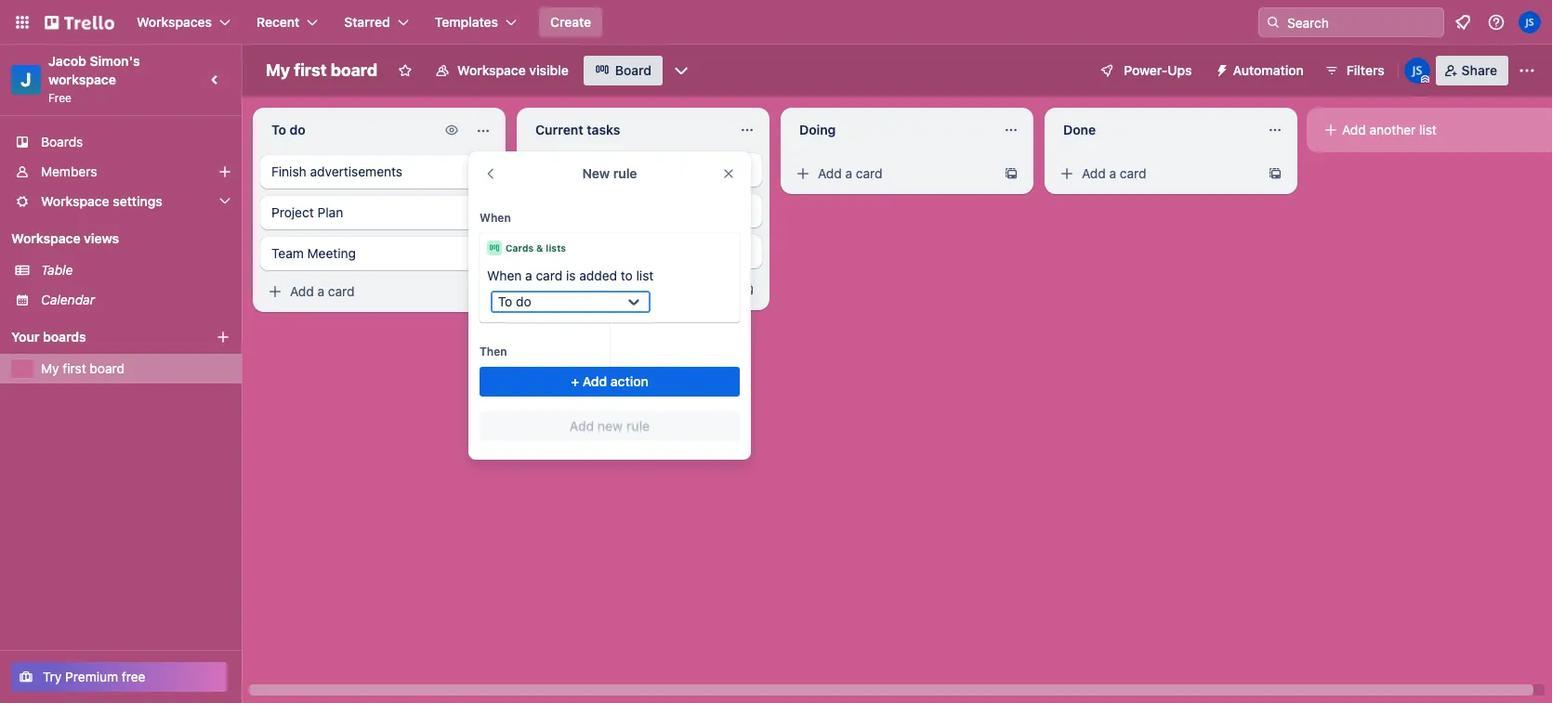 Task type: describe. For each thing, give the bounding box(es) containing it.
add a card for add a card link underneath the done text box
[[1082, 165, 1147, 181]]

this member is an admin of this board. image
[[1421, 75, 1430, 84]]

templates button
[[424, 7, 528, 37]]

power-
[[1124, 62, 1168, 78]]

first inside board name text field
[[294, 60, 327, 80]]

workspace
[[48, 72, 116, 87]]

templates
[[435, 14, 498, 30]]

workspace for workspace visible
[[458, 62, 526, 78]]

+ add action
[[571, 374, 649, 390]]

new
[[598, 418, 623, 434]]

finish advertisements link for the current tasks 'text field'
[[524, 153, 762, 187]]

Current tasks text field
[[524, 115, 729, 145]]

add right +
[[583, 374, 607, 390]]

0 vertical spatial rule
[[613, 165, 637, 181]]

create from template… image for add a card link underneath doing text box
[[1004, 166, 1019, 181]]

card down doing text box
[[856, 165, 883, 181]]

share button
[[1436, 56, 1509, 86]]

team for the current tasks 'text field''s team meeting link
[[535, 244, 568, 259]]

visible
[[529, 62, 569, 78]]

recent button
[[245, 7, 329, 37]]

advertisements for to do text field
[[310, 164, 403, 179]]

j link
[[11, 65, 41, 95]]

add board image
[[216, 330, 231, 345]]

members
[[41, 164, 97, 179]]

table
[[41, 262, 73, 278]]

j
[[21, 69, 31, 90]]

board link
[[584, 56, 663, 86]]

To do text field
[[260, 115, 435, 145]]

card down the done text box
[[1120, 165, 1147, 181]]

star or unstar board image
[[398, 63, 413, 78]]

calendar link
[[41, 291, 231, 310]]

create
[[550, 14, 591, 30]]

power-ups
[[1124, 62, 1192, 78]]

a for add a card link under lists
[[582, 282, 589, 297]]

add inside button
[[570, 418, 594, 434]]

starred button
[[333, 7, 420, 37]]

workspace visible button
[[424, 56, 580, 86]]

jacob simon's workspace free
[[48, 53, 143, 105]]

Doing text field
[[788, 115, 993, 145]]

0 vertical spatial create from template… image
[[1268, 166, 1283, 181]]

sm image for add a card link underneath "project plan" link
[[266, 283, 284, 301]]

add down doing text box
[[818, 165, 842, 181]]

add new rule button
[[480, 412, 740, 442]]

board inside text field
[[331, 60, 378, 80]]

free
[[122, 669, 146, 685]]

try premium free
[[43, 669, 146, 685]]

when a card is added to list
[[487, 268, 654, 284]]

my inside my first board link
[[41, 361, 59, 377]]

is
[[566, 268, 576, 284]]

sm image for automation
[[1207, 56, 1233, 82]]

add new rule
[[570, 418, 650, 434]]

sm image inside add another list 'link'
[[1322, 121, 1341, 139]]

sm image for add a card link under lists
[[530, 281, 549, 299]]

members link
[[0, 157, 242, 187]]

open information menu image
[[1487, 13, 1506, 32]]

add inside 'link'
[[1342, 122, 1366, 138]]

team meeting for to do text field team meeting link
[[271, 245, 356, 261]]

your
[[11, 329, 40, 345]]

meeting for to do text field team meeting link
[[307, 245, 356, 261]]

workspace views
[[11, 231, 119, 246]]

workspace settings
[[41, 193, 163, 209]]

plan
[[318, 205, 343, 220]]

settings
[[113, 193, 163, 209]]

0 horizontal spatial my first board
[[41, 361, 125, 377]]

a up do
[[525, 268, 532, 284]]

to
[[621, 268, 633, 284]]

premium
[[65, 669, 118, 685]]

workspace for workspace views
[[11, 231, 80, 246]]

automation
[[1233, 62, 1304, 78]]

add a card link down lists
[[524, 277, 733, 303]]

project plan
[[271, 205, 343, 220]]

views
[[84, 231, 119, 246]]

card left is
[[536, 268, 563, 284]]

add a card for add a card link underneath "project plan" link
[[290, 284, 355, 299]]

added
[[579, 268, 617, 284]]

add a card for add a card link underneath doing text box
[[818, 165, 883, 181]]

advertisements for the current tasks 'text field'
[[574, 162, 667, 178]]

new rule
[[582, 165, 637, 181]]

add a card link down doing text box
[[788, 161, 997, 187]]

card down plan
[[328, 284, 355, 299]]



Task type: vqa. For each thing, say whether or not it's contained in the screenshot.
added
yes



Task type: locate. For each thing, give the bounding box(es) containing it.
0 vertical spatial my
[[266, 60, 290, 80]]

1 horizontal spatial finish advertisements
[[535, 162, 667, 178]]

add left another
[[1342, 122, 1366, 138]]

my
[[266, 60, 290, 80], [41, 361, 59, 377]]

1 horizontal spatial first
[[294, 60, 327, 80]]

workspace up table
[[11, 231, 80, 246]]

my first board down the recent dropdown button at the left of the page
[[266, 60, 378, 80]]

sm image for add a card link underneath doing text box
[[794, 165, 813, 183]]

another
[[1370, 122, 1416, 138]]

0 horizontal spatial finish advertisements
[[271, 164, 403, 179]]

list right another
[[1420, 122, 1437, 138]]

rule
[[613, 165, 637, 181], [626, 418, 650, 434]]

advertisements
[[574, 162, 667, 178], [310, 164, 403, 179]]

0 vertical spatial workspace
[[458, 62, 526, 78]]

a
[[846, 165, 853, 181], [1110, 165, 1117, 181], [525, 268, 532, 284], [582, 282, 589, 297], [318, 284, 325, 299]]

workspace down templates dropdown button
[[458, 62, 526, 78]]

ups
[[1168, 62, 1192, 78]]

1 vertical spatial my
[[41, 361, 59, 377]]

workspace settings button
[[0, 187, 242, 217]]

my first board inside board name text field
[[266, 60, 378, 80]]

0 horizontal spatial team
[[271, 245, 304, 261]]

create from template… image for add a card link underneath "project plan" link
[[476, 284, 491, 299]]

list right to
[[636, 268, 654, 284]]

0 horizontal spatial team meeting link
[[260, 237, 498, 271]]

1 horizontal spatial finish advertisements link
[[524, 153, 762, 187]]

board down your boards with 1 items element
[[90, 361, 125, 377]]

your boards with 1 items element
[[11, 326, 188, 349]]

add a card left to
[[554, 282, 619, 297]]

0 horizontal spatial team meeting
[[271, 245, 356, 261]]

starred
[[344, 14, 390, 30]]

0 vertical spatial when
[[480, 211, 511, 225]]

Board name text field
[[257, 56, 387, 86]]

0 vertical spatial board
[[331, 60, 378, 80]]

sm image
[[1207, 56, 1233, 82], [1058, 165, 1077, 183]]

table link
[[41, 261, 231, 280]]

1 horizontal spatial create from template… image
[[1268, 166, 1283, 181]]

my down the your boards
[[41, 361, 59, 377]]

0 vertical spatial first
[[294, 60, 327, 80]]

action
[[611, 374, 649, 390]]

0 horizontal spatial finish advertisements link
[[260, 155, 498, 189]]

finish advertisements down the current tasks 'text field'
[[535, 162, 667, 178]]

do
[[516, 294, 531, 310]]

add down the done text box
[[1082, 165, 1106, 181]]

0 vertical spatial create from template… image
[[1004, 166, 1019, 181]]

team meeting link down new rule
[[524, 235, 762, 269]]

project plan link
[[260, 196, 498, 230]]

2 vertical spatial workspace
[[11, 231, 80, 246]]

when
[[480, 211, 511, 225], [487, 268, 522, 284]]

1 horizontal spatial finish
[[535, 162, 571, 178]]

team up when a card is added to list
[[535, 244, 568, 259]]

1 horizontal spatial sm image
[[1207, 56, 1233, 82]]

workspace visible
[[458, 62, 569, 78]]

try premium free button
[[11, 663, 227, 693]]

my inside board name text field
[[266, 60, 290, 80]]

finish left new
[[535, 162, 571, 178]]

1 horizontal spatial my
[[266, 60, 290, 80]]

&
[[536, 243, 543, 254]]

advertisements down to do text field
[[310, 164, 403, 179]]

then
[[480, 345, 507, 359]]

a for add a card link underneath "project plan" link
[[318, 284, 325, 299]]

finish
[[535, 162, 571, 178], [271, 164, 307, 179]]

create button
[[539, 7, 603, 37]]

cards
[[506, 243, 534, 254]]

jacob simon's workspace link
[[48, 53, 143, 87]]

automation button
[[1207, 56, 1315, 86]]

a down plan
[[318, 284, 325, 299]]

add
[[1342, 122, 1366, 138], [818, 165, 842, 181], [1082, 165, 1106, 181], [554, 282, 578, 297], [290, 284, 314, 299], [583, 374, 607, 390], [570, 418, 594, 434]]

finish for finish advertisements link corresponding to to do text field
[[271, 164, 307, 179]]

add a card down plan
[[290, 284, 355, 299]]

workspace for workspace settings
[[41, 193, 109, 209]]

1 vertical spatial first
[[63, 361, 86, 377]]

team meeting
[[535, 244, 620, 259], [271, 245, 356, 261]]

my first board
[[266, 60, 378, 80], [41, 361, 125, 377]]

0 horizontal spatial meeting
[[307, 245, 356, 261]]

filters
[[1347, 62, 1385, 78]]

1 vertical spatial when
[[487, 268, 522, 284]]

boards
[[43, 329, 86, 345]]

add another list link
[[1315, 115, 1553, 145]]

Done text field
[[1052, 115, 1257, 145]]

show menu image
[[1518, 61, 1537, 80]]

add left 'added'
[[554, 282, 578, 297]]

1 horizontal spatial my first board
[[266, 60, 378, 80]]

my first board down your boards with 1 items element
[[41, 361, 125, 377]]

0 horizontal spatial create from template… image
[[476, 284, 491, 299]]

your boards
[[11, 329, 86, 345]]

1 vertical spatial list
[[636, 268, 654, 284]]

finish for the current tasks 'text field' finish advertisements link
[[535, 162, 571, 178]]

to
[[498, 294, 513, 310]]

workspace navigation collapse icon image
[[203, 67, 229, 93]]

meeting down plan
[[307, 245, 356, 261]]

list inside 'link'
[[1420, 122, 1437, 138]]

list
[[1420, 122, 1437, 138], [636, 268, 654, 284]]

a down doing text box
[[846, 165, 853, 181]]

0 vertical spatial list
[[1420, 122, 1437, 138]]

1 vertical spatial create from template… image
[[740, 283, 755, 297]]

sm image inside automation button
[[1207, 56, 1233, 82]]

team meeting link down "project plan" link
[[260, 237, 498, 271]]

sm image for add a card
[[1058, 165, 1077, 183]]

workspaces
[[137, 14, 212, 30]]

my first board link
[[41, 360, 231, 378]]

1 horizontal spatial team meeting
[[535, 244, 620, 259]]

to do
[[498, 294, 531, 310]]

card
[[856, 165, 883, 181], [1120, 165, 1147, 181], [536, 268, 563, 284], [592, 282, 619, 297], [328, 284, 355, 299]]

a for add a card link underneath doing text box
[[846, 165, 853, 181]]

add a card for add a card link under lists
[[554, 282, 619, 297]]

first down the recent dropdown button at the left of the page
[[294, 60, 327, 80]]

sm image inside add a card link
[[1058, 165, 1077, 183]]

0 horizontal spatial finish
[[271, 164, 307, 179]]

1 vertical spatial workspace
[[41, 193, 109, 209]]

add a card
[[818, 165, 883, 181], [1082, 165, 1147, 181], [554, 282, 619, 297], [290, 284, 355, 299]]

cards & lists
[[506, 243, 566, 254]]

meeting for the current tasks 'text field''s team meeting link
[[571, 244, 620, 259]]

boards link
[[0, 127, 242, 157]]

project
[[271, 205, 314, 220]]

0 vertical spatial my first board
[[266, 60, 378, 80]]

finish advertisements link down the current tasks 'text field'
[[524, 153, 762, 187]]

primary element
[[0, 0, 1553, 45]]

new
[[582, 165, 610, 181]]

1 horizontal spatial board
[[331, 60, 378, 80]]

team
[[535, 244, 568, 259], [271, 245, 304, 261]]

1 horizontal spatial advertisements
[[574, 162, 667, 178]]

board
[[331, 60, 378, 80], [90, 361, 125, 377]]

+
[[571, 374, 579, 390]]

add a card link down the done text box
[[1052, 161, 1261, 187]]

first
[[294, 60, 327, 80], [63, 361, 86, 377]]

add a card down doing text box
[[818, 165, 883, 181]]

0 horizontal spatial advertisements
[[310, 164, 403, 179]]

team meeting link for the current tasks 'text field'
[[524, 235, 762, 269]]

team meeting link
[[524, 235, 762, 269], [260, 237, 498, 271]]

0 vertical spatial sm image
[[1207, 56, 1233, 82]]

filters button
[[1319, 56, 1391, 86]]

card left to
[[592, 282, 619, 297]]

1 vertical spatial create from template… image
[[476, 284, 491, 299]]

when for when a card is added to list
[[487, 268, 522, 284]]

meeting
[[571, 244, 620, 259], [307, 245, 356, 261]]

a down the done text box
[[1110, 165, 1117, 181]]

add down project plan on the left
[[290, 284, 314, 299]]

sm image
[[443, 121, 461, 139], [1322, 121, 1341, 139], [794, 165, 813, 183], [530, 281, 549, 299], [266, 283, 284, 301]]

finish advertisements
[[535, 162, 667, 178], [271, 164, 403, 179]]

0 notifications image
[[1452, 11, 1474, 33]]

team down project
[[271, 245, 304, 261]]

1 horizontal spatial list
[[1420, 122, 1437, 138]]

advertisements down the current tasks 'text field'
[[574, 162, 667, 178]]

calendar
[[41, 292, 95, 308]]

when for when
[[480, 211, 511, 225]]

finish advertisements for the current tasks 'text field' finish advertisements link
[[535, 162, 667, 178]]

add a card down the done text box
[[1082, 165, 1147, 181]]

jacob simon (jacobsimon16) image
[[1519, 11, 1541, 33]]

workspace down the members
[[41, 193, 109, 209]]

workspace
[[458, 62, 526, 78], [41, 193, 109, 209], [11, 231, 80, 246]]

when up to
[[487, 268, 522, 284]]

back to home image
[[45, 7, 114, 37]]

finish advertisements link
[[524, 153, 762, 187], [260, 155, 498, 189]]

Search field
[[1281, 8, 1444, 36]]

power-ups button
[[1087, 56, 1204, 86]]

workspace inside button
[[458, 62, 526, 78]]

add a card link
[[788, 161, 997, 187], [1052, 161, 1261, 187], [524, 277, 733, 303], [260, 279, 469, 305]]

team for to do text field team meeting link
[[271, 245, 304, 261]]

first down "boards"
[[63, 361, 86, 377]]

1 vertical spatial my first board
[[41, 361, 125, 377]]

meeting up 'added'
[[571, 244, 620, 259]]

finish advertisements up plan
[[271, 164, 403, 179]]

share
[[1462, 62, 1498, 78]]

team meeting up is
[[535, 244, 620, 259]]

1 vertical spatial sm image
[[1058, 165, 1077, 183]]

customize views image
[[672, 61, 691, 80]]

1 horizontal spatial team
[[535, 244, 568, 259]]

0 horizontal spatial board
[[90, 361, 125, 377]]

create from template… image
[[1004, 166, 1019, 181], [476, 284, 491, 299]]

my down recent
[[266, 60, 290, 80]]

search image
[[1266, 15, 1281, 30]]

jacob simon (jacobsimon16) image
[[1404, 58, 1430, 84]]

board down starred
[[331, 60, 378, 80]]

finish advertisements for finish advertisements link corresponding to to do text field
[[271, 164, 403, 179]]

1 vertical spatial board
[[90, 361, 125, 377]]

try
[[43, 669, 62, 685]]

team meeting down project plan on the left
[[271, 245, 356, 261]]

a for add a card link underneath the done text box
[[1110, 165, 1117, 181]]

create from template… image
[[1268, 166, 1283, 181], [740, 283, 755, 297]]

rule inside add new rule button
[[626, 418, 650, 434]]

1 horizontal spatial meeting
[[571, 244, 620, 259]]

1 horizontal spatial create from template… image
[[1004, 166, 1019, 181]]

free
[[48, 91, 72, 105]]

team meeting for the current tasks 'text field''s team meeting link
[[535, 244, 620, 259]]

add a card link down "project plan" link
[[260, 279, 469, 305]]

0 horizontal spatial sm image
[[1058, 165, 1077, 183]]

0 horizontal spatial first
[[63, 361, 86, 377]]

boards
[[41, 134, 83, 150]]

finish up project
[[271, 164, 307, 179]]

0 horizontal spatial my
[[41, 361, 59, 377]]

add another list
[[1342, 122, 1437, 138]]

when up cards
[[480, 211, 511, 225]]

team meeting link for to do text field
[[260, 237, 498, 271]]

workspaces button
[[126, 7, 242, 37]]

1 vertical spatial rule
[[626, 418, 650, 434]]

workspace inside dropdown button
[[41, 193, 109, 209]]

finish advertisements link up "project plan" link
[[260, 155, 498, 189]]

0 horizontal spatial create from template… image
[[740, 283, 755, 297]]

0 horizontal spatial list
[[636, 268, 654, 284]]

finish advertisements link for to do text field
[[260, 155, 498, 189]]

jacob
[[48, 53, 86, 69]]

recent
[[257, 14, 300, 30]]

1 horizontal spatial team meeting link
[[524, 235, 762, 269]]

simon's
[[90, 53, 140, 69]]

lists
[[546, 243, 566, 254]]

board
[[615, 62, 652, 78]]

a right is
[[582, 282, 589, 297]]

add left new
[[570, 418, 594, 434]]



